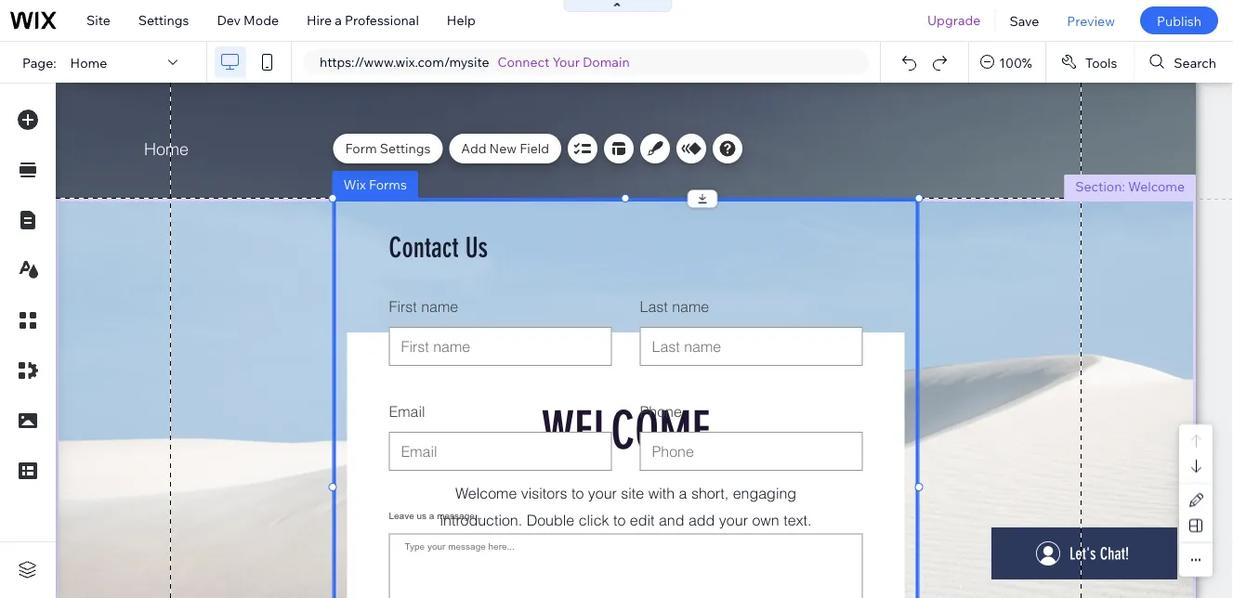 Task type: describe. For each thing, give the bounding box(es) containing it.
professional
[[345, 12, 419, 28]]

0 horizontal spatial settings
[[138, 12, 189, 28]]

wix
[[344, 177, 366, 193]]

https://www.wix.com/mysite
[[320, 54, 490, 70]]

new
[[490, 140, 517, 157]]

upgrade
[[928, 12, 981, 28]]

site
[[86, 12, 110, 28]]

publish button
[[1141, 7, 1219, 34]]

tools button
[[1047, 42, 1135, 83]]

hire
[[307, 12, 332, 28]]

your
[[553, 54, 580, 70]]

dev mode
[[217, 12, 279, 28]]

https://www.wix.com/mysite connect your domain
[[320, 54, 630, 70]]

field
[[520, 140, 550, 157]]

100% button
[[970, 42, 1046, 83]]

save button
[[996, 0, 1054, 41]]



Task type: vqa. For each thing, say whether or not it's contained in the screenshot.
the your in GET IMAGE COLORS BY WIX GENERATE COLOR PALETTES FROM IMAGES ON YOUR SITE
no



Task type: locate. For each thing, give the bounding box(es) containing it.
add new field
[[461, 140, 550, 157]]

1 horizontal spatial settings
[[380, 140, 431, 157]]

tools
[[1086, 54, 1118, 70]]

publish
[[1158, 12, 1202, 29]]

search button
[[1136, 42, 1234, 83]]

section: welcome
[[1076, 179, 1185, 195], [1076, 179, 1185, 195]]

settings
[[138, 12, 189, 28], [380, 140, 431, 157]]

welcome
[[1129, 179, 1185, 195], [1129, 179, 1185, 195]]

mode
[[244, 12, 279, 28]]

settings left dev
[[138, 12, 189, 28]]

dev
[[217, 12, 241, 28]]

0 vertical spatial settings
[[138, 12, 189, 28]]

search
[[1175, 54, 1217, 70]]

help
[[447, 12, 476, 28]]

settings up forms
[[380, 140, 431, 157]]

wix forms
[[344, 177, 407, 193]]

form settings
[[345, 140, 431, 157]]

preview
[[1068, 12, 1116, 29]]

a
[[335, 12, 342, 28]]

connect
[[498, 54, 550, 70]]

section:
[[1076, 179, 1126, 195], [1076, 179, 1126, 195]]

home
[[70, 54, 107, 70]]

add
[[461, 140, 487, 157]]

100%
[[1000, 54, 1033, 70]]

1 vertical spatial settings
[[380, 140, 431, 157]]

save
[[1010, 12, 1040, 29]]

domain
[[583, 54, 630, 70]]

preview button
[[1054, 0, 1130, 41]]

forms
[[369, 177, 407, 193]]

form
[[345, 140, 377, 157]]

hire a professional
[[307, 12, 419, 28]]



